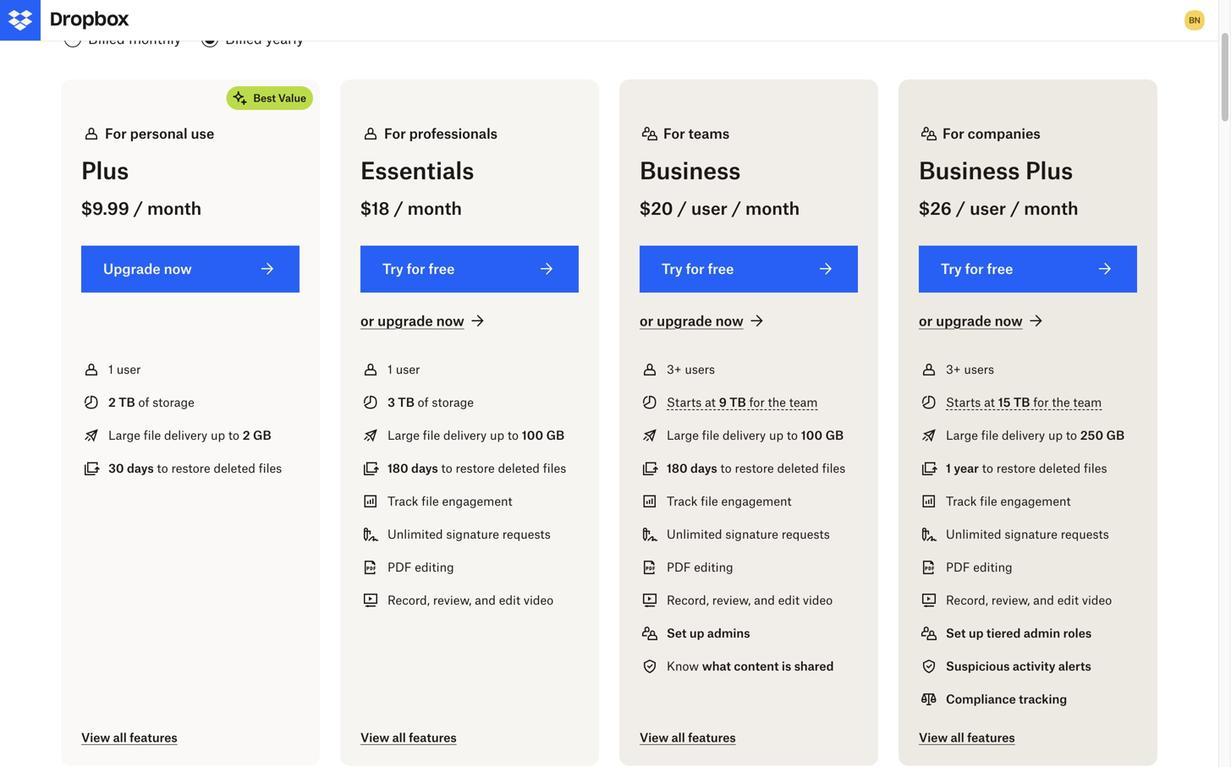 Task type: locate. For each thing, give the bounding box(es) containing it.
what
[[702, 659, 731, 673]]

engagement for essentials
[[442, 494, 512, 508]]

for
[[407, 261, 425, 277], [686, 261, 705, 277], [965, 261, 984, 277], [749, 395, 765, 409], [1033, 395, 1049, 409]]

1 horizontal spatial editing
[[694, 560, 733, 574]]

monthly
[[129, 31, 181, 47]]

2 horizontal spatial free
[[987, 261, 1013, 277]]

for left teams
[[663, 125, 685, 142]]

4 view all features link from the left
[[919, 730, 1015, 745]]

try down $20
[[662, 261, 683, 277]]

track file engagement for business
[[667, 494, 792, 508]]

billed
[[88, 31, 125, 47], [225, 31, 262, 47]]

2 delivery from the left
[[443, 428, 487, 442]]

0 horizontal spatial 180
[[388, 461, 408, 475]]

2 up 30 days to restore deleted files
[[243, 428, 250, 442]]

restore down starts at 9 tb for the team
[[735, 461, 774, 475]]

and for business
[[754, 593, 775, 607]]

for right 9
[[749, 395, 765, 409]]

0 horizontal spatial record,
[[388, 593, 430, 607]]

at left 9
[[705, 395, 716, 409]]

3
[[388, 395, 395, 409]]

file
[[144, 428, 161, 442], [423, 428, 440, 442], [702, 428, 719, 442], [981, 428, 999, 442], [422, 494, 439, 508], [701, 494, 718, 508], [980, 494, 997, 508]]

3 upgrade from the left
[[936, 312, 991, 329]]

2 for from the left
[[384, 125, 406, 142]]

plus down companies
[[1026, 157, 1073, 185]]

3+ for business plus
[[946, 362, 961, 376]]

days right the 30
[[127, 461, 154, 475]]

record, review, and edit video for business plus
[[946, 593, 1112, 607]]

large
[[108, 428, 140, 442], [388, 428, 420, 442], [667, 428, 699, 442], [946, 428, 978, 442]]

for professionals
[[384, 125, 498, 142]]

the up large file delivery up to 250 gb in the right bottom of the page
[[1052, 395, 1070, 409]]

pdf editing for business
[[667, 560, 733, 574]]

1 user up "2 tb of storage"
[[108, 362, 141, 376]]

3 tb from the left
[[730, 395, 746, 409]]

starts left 15
[[946, 395, 981, 409]]

view all features for business
[[640, 730, 736, 745]]

6 / from the left
[[1010, 198, 1020, 219]]

4 gb from the left
[[1106, 428, 1125, 442]]

1 free from the left
[[429, 261, 455, 277]]

3 record, review, and edit video from the left
[[946, 593, 1112, 607]]

0 horizontal spatial large file delivery up to 100 gb
[[388, 428, 565, 442]]

tb right 3
[[398, 395, 415, 409]]

0 horizontal spatial days
[[127, 461, 154, 475]]

users
[[685, 362, 715, 376], [964, 362, 994, 376]]

1 for 2 tb
[[108, 362, 113, 376]]

know what content is shared
[[667, 659, 834, 673]]

for companies
[[943, 125, 1041, 142]]

2 view all features from the left
[[360, 730, 457, 745]]

1 engagement from the left
[[442, 494, 512, 508]]

month
[[147, 198, 202, 219], [408, 198, 462, 219], [745, 198, 800, 219], [1024, 198, 1078, 219]]

2 deleted from the left
[[498, 461, 540, 475]]

180 days to restore deleted files down 3 tb of storage
[[388, 461, 566, 475]]

at left 15
[[984, 395, 995, 409]]

1 horizontal spatial track file engagement
[[667, 494, 792, 508]]

restore
[[171, 461, 210, 475], [456, 461, 495, 475], [735, 461, 774, 475], [997, 461, 1036, 475]]

0 horizontal spatial 1 user
[[108, 362, 141, 376]]

deleted for essentials
[[498, 461, 540, 475]]

$9.99
[[81, 198, 129, 219]]

tb up the 30
[[119, 395, 135, 409]]

1 horizontal spatial 2
[[243, 428, 250, 442]]

of
[[138, 395, 149, 409], [418, 395, 429, 409]]

or upgrade now link up 3 tb of storage
[[360, 311, 488, 331]]

unlimited
[[388, 527, 443, 541], [667, 527, 722, 541], [946, 527, 1002, 541]]

3+ users up "starts at 15 tb for the team"
[[946, 362, 994, 376]]

$18
[[360, 198, 390, 219]]

pdf
[[388, 560, 412, 574], [667, 560, 691, 574], [946, 560, 970, 574]]

1 billed from the left
[[88, 31, 125, 47]]

billed for billed yearly
[[225, 31, 262, 47]]

1 180 from the left
[[388, 461, 408, 475]]

3 signature from the left
[[1005, 527, 1058, 541]]

2 set from the left
[[946, 626, 966, 640]]

suspicious activity alerts
[[946, 659, 1091, 673]]

1 horizontal spatial unlimited signature requests
[[667, 527, 830, 541]]

0 horizontal spatial track file engagement
[[388, 494, 512, 508]]

compliance tracking
[[946, 692, 1067, 706]]

large file delivery up to 100 gb
[[388, 428, 565, 442], [667, 428, 844, 442]]

view
[[81, 730, 110, 745], [360, 730, 389, 745], [640, 730, 669, 745], [919, 730, 948, 745]]

of right 3
[[418, 395, 429, 409]]

0 horizontal spatial or upgrade now
[[360, 312, 464, 329]]

restore down large file delivery up to 2 gb at the bottom
[[171, 461, 210, 475]]

0 horizontal spatial editing
[[415, 560, 454, 574]]

/ for plus
[[133, 198, 143, 219]]

0 horizontal spatial unlimited signature requests
[[388, 527, 551, 541]]

$26
[[919, 198, 952, 219]]

0 vertical spatial 2
[[108, 395, 116, 409]]

1 horizontal spatial track
[[667, 494, 698, 508]]

storage up large file delivery up to 2 gb at the bottom
[[153, 395, 194, 409]]

delivery down 3 tb of storage
[[443, 428, 487, 442]]

1 180 days to restore deleted files from the left
[[388, 461, 566, 475]]

free down $26 / user / month
[[987, 261, 1013, 277]]

2 1 user from the left
[[388, 362, 420, 376]]

0 horizontal spatial billed
[[88, 31, 125, 47]]

2 free from the left
[[708, 261, 734, 277]]

1 try for free link from the left
[[360, 246, 579, 293]]

2 horizontal spatial edit
[[1057, 593, 1079, 607]]

users up starts at 9 tb for the team
[[685, 362, 715, 376]]

3 engagement from the left
[[1001, 494, 1071, 508]]

at
[[705, 395, 716, 409], [984, 395, 995, 409]]

2 gb from the left
[[546, 428, 565, 442]]

try for free link down $26 / user / month
[[919, 246, 1137, 293]]

0 horizontal spatial try for free
[[382, 261, 455, 277]]

large file delivery up to 100 gb down 3 tb of storage
[[388, 428, 565, 442]]

1 view all features link from the left
[[81, 730, 177, 745]]

large file delivery up to 100 gb for business
[[667, 428, 844, 442]]

2 video from the left
[[803, 593, 833, 607]]

2 horizontal spatial record, review, and edit video
[[946, 593, 1112, 607]]

2 horizontal spatial review,
[[991, 593, 1030, 607]]

2 horizontal spatial days
[[691, 461, 717, 475]]

deleted
[[214, 461, 255, 475], [498, 461, 540, 475], [777, 461, 819, 475], [1039, 461, 1081, 475]]

3+ users for business plus
[[946, 362, 994, 376]]

1 horizontal spatial 3+
[[946, 362, 961, 376]]

1 horizontal spatial video
[[803, 593, 833, 607]]

1 horizontal spatial of
[[418, 395, 429, 409]]

1 the from the left
[[768, 395, 786, 409]]

1 unlimited signature requests from the left
[[388, 527, 551, 541]]

now up 9
[[716, 312, 744, 329]]

1 horizontal spatial signature
[[725, 527, 778, 541]]

team
[[789, 395, 818, 409], [1073, 395, 1102, 409]]

3+ up "starts at 15 tb for the team"
[[946, 362, 961, 376]]

2 plus from the left
[[1026, 157, 1073, 185]]

3+ up starts at 9 tb for the team
[[667, 362, 682, 376]]

0 horizontal spatial pdf editing
[[388, 560, 454, 574]]

1 horizontal spatial 100
[[801, 428, 823, 442]]

activity
[[1013, 659, 1056, 673]]

upgrade
[[378, 312, 433, 329], [657, 312, 712, 329], [936, 312, 991, 329]]

1 horizontal spatial engagement
[[721, 494, 792, 508]]

try down $18 at the left
[[382, 261, 403, 277]]

0 horizontal spatial users
[[685, 362, 715, 376]]

alerts
[[1058, 659, 1091, 673]]

files for business
[[822, 461, 846, 475]]

1 signature from the left
[[446, 527, 499, 541]]

1 business from the left
[[640, 157, 741, 185]]

try for free link down the $20 / user / month
[[640, 246, 858, 293]]

2 files from the left
[[543, 461, 566, 475]]

large down 3
[[388, 428, 420, 442]]

view for business plus
[[919, 730, 948, 745]]

the right 9
[[768, 395, 786, 409]]

1 files from the left
[[259, 461, 282, 475]]

unlimited for business
[[667, 527, 722, 541]]

0 horizontal spatial video
[[524, 593, 554, 607]]

try for free link for business
[[640, 246, 858, 293]]

track file engagement for essentials
[[388, 494, 512, 508]]

large file delivery up to 250 gb
[[946, 428, 1125, 442]]

0 horizontal spatial 180 days to restore deleted files
[[388, 461, 566, 475]]

1 restore from the left
[[171, 461, 210, 475]]

files for essentials
[[543, 461, 566, 475]]

1 horizontal spatial unlimited
[[667, 527, 722, 541]]

2 view all features link from the left
[[360, 730, 457, 745]]

large up the 30
[[108, 428, 140, 442]]

1 up 3
[[388, 362, 393, 376]]

1 vertical spatial 2
[[243, 428, 250, 442]]

2 up the 30
[[108, 395, 116, 409]]

0 horizontal spatial 1
[[108, 362, 113, 376]]

1 horizontal spatial the
[[1052, 395, 1070, 409]]

try for free link down $18 / month
[[360, 246, 579, 293]]

users up "starts at 15 tb for the team"
[[964, 362, 994, 376]]

2 horizontal spatial upgrade
[[936, 312, 991, 329]]

2 pdf from the left
[[667, 560, 691, 574]]

3 free from the left
[[987, 261, 1013, 277]]

3 view from the left
[[640, 730, 669, 745]]

track for essentials
[[388, 494, 418, 508]]

plus up $9.99
[[81, 157, 129, 185]]

4 restore from the left
[[997, 461, 1036, 475]]

1 / from the left
[[133, 198, 143, 219]]

business down for teams
[[640, 157, 741, 185]]

2 review, from the left
[[712, 593, 751, 607]]

2 horizontal spatial unlimited signature requests
[[946, 527, 1109, 541]]

3 try from the left
[[941, 261, 962, 277]]

2 and from the left
[[754, 593, 775, 607]]

1 3+ users from the left
[[667, 362, 715, 376]]

4 large from the left
[[946, 428, 978, 442]]

now up 15
[[995, 312, 1023, 329]]

large file delivery up to 100 gb down starts at 9 tb for the team
[[667, 428, 844, 442]]

set
[[667, 626, 687, 640], [946, 626, 966, 640]]

now for essentials
[[436, 312, 464, 329]]

1 storage from the left
[[153, 395, 194, 409]]

user up 3 tb of storage
[[396, 362, 420, 376]]

delivery up 30 days to restore deleted files
[[164, 428, 207, 442]]

starts
[[667, 395, 702, 409], [946, 395, 981, 409]]

user
[[691, 198, 728, 219], [970, 198, 1006, 219], [117, 362, 141, 376], [396, 362, 420, 376]]

1 horizontal spatial users
[[964, 362, 994, 376]]

2 horizontal spatial editing
[[973, 560, 1013, 574]]

now up 3 tb of storage
[[436, 312, 464, 329]]

1 user
[[108, 362, 141, 376], [388, 362, 420, 376]]

3 edit from the left
[[1057, 593, 1079, 607]]

or upgrade now for business plus
[[919, 312, 1023, 329]]

0 horizontal spatial engagement
[[442, 494, 512, 508]]

1 user up 3
[[388, 362, 420, 376]]

unlimited signature requests
[[388, 527, 551, 541], [667, 527, 830, 541], [946, 527, 1109, 541]]

for
[[105, 125, 127, 142], [384, 125, 406, 142], [663, 125, 685, 142], [943, 125, 964, 142]]

try for free link
[[360, 246, 579, 293], [640, 246, 858, 293], [919, 246, 1137, 293]]

storage
[[153, 395, 194, 409], [432, 395, 474, 409]]

3+ users for business
[[667, 362, 715, 376]]

2 horizontal spatial track file engagement
[[946, 494, 1071, 508]]

2 editing from the left
[[694, 560, 733, 574]]

tb right 9
[[730, 395, 746, 409]]

1 horizontal spatial 3+ users
[[946, 362, 994, 376]]

2 track file engagement from the left
[[667, 494, 792, 508]]

view all features
[[81, 730, 177, 745], [360, 730, 457, 745], [640, 730, 736, 745], [919, 730, 1015, 745]]

gb for business plus
[[1106, 428, 1125, 442]]

3 unlimited from the left
[[946, 527, 1002, 541]]

requests for business
[[782, 527, 830, 541]]

upgrade for business
[[657, 312, 712, 329]]

9
[[719, 395, 727, 409]]

restore for essentials
[[456, 461, 495, 475]]

2 horizontal spatial track
[[946, 494, 977, 508]]

record, for essentials
[[388, 593, 430, 607]]

of up large file delivery up to 2 gb at the bottom
[[138, 395, 149, 409]]

2 horizontal spatial requests
[[1061, 527, 1109, 541]]

track
[[388, 494, 418, 508], [667, 494, 698, 508], [946, 494, 977, 508]]

set up know
[[667, 626, 687, 640]]

3 files from the left
[[822, 461, 846, 475]]

personal
[[130, 125, 187, 142]]

2 180 days to restore deleted files from the left
[[667, 461, 846, 475]]

try for free
[[382, 261, 455, 277], [662, 261, 734, 277], [941, 261, 1013, 277]]

free for essentials
[[429, 261, 455, 277]]

2
[[108, 395, 116, 409], [243, 428, 250, 442]]

0 horizontal spatial requests
[[502, 527, 551, 541]]

1 edit from the left
[[499, 593, 520, 607]]

0 horizontal spatial of
[[138, 395, 149, 409]]

1 3+ from the left
[[667, 362, 682, 376]]

engagement for business plus
[[1001, 494, 1071, 508]]

1 for 3 tb
[[388, 362, 393, 376]]

1 horizontal spatial starts
[[946, 395, 981, 409]]

2 or from the left
[[640, 312, 653, 329]]

for down the $20 / user / month
[[686, 261, 705, 277]]

signature for business plus
[[1005, 527, 1058, 541]]

/ for business
[[677, 198, 687, 219]]

4 view all features from the left
[[919, 730, 1015, 745]]

billed yearly
[[225, 31, 304, 47]]

3 or upgrade now from the left
[[919, 312, 1023, 329]]

for up essentials
[[384, 125, 406, 142]]

days down starts at 9 tb for the team
[[691, 461, 717, 475]]

1 horizontal spatial pdf
[[667, 560, 691, 574]]

0 horizontal spatial pdf
[[388, 560, 412, 574]]

1 user for 2
[[108, 362, 141, 376]]

1 or upgrade now from the left
[[360, 312, 464, 329]]

edit for essentials
[[499, 593, 520, 607]]

days down 3 tb of storage
[[411, 461, 438, 475]]

1 for from the left
[[105, 125, 127, 142]]

try for free for business plus
[[941, 261, 1013, 277]]

3 or upgrade now link from the left
[[919, 311, 1046, 331]]

3+
[[667, 362, 682, 376], [946, 362, 961, 376]]

1 set from the left
[[667, 626, 687, 640]]

or upgrade now for essentials
[[360, 312, 464, 329]]

view all features link
[[81, 730, 177, 745], [360, 730, 457, 745], [640, 730, 736, 745], [919, 730, 1015, 745]]

2 storage from the left
[[432, 395, 474, 409]]

pdf editing
[[388, 560, 454, 574], [667, 560, 733, 574], [946, 560, 1013, 574]]

the for business plus
[[1052, 395, 1070, 409]]

0 horizontal spatial 3+ users
[[667, 362, 715, 376]]

for down $18 / month
[[407, 261, 425, 277]]

0 horizontal spatial signature
[[446, 527, 499, 541]]

1 editing from the left
[[415, 560, 454, 574]]

video for essentials
[[524, 593, 554, 607]]

try for free down the $20 / user / month
[[662, 261, 734, 277]]

requests for essentials
[[502, 527, 551, 541]]

team up 250
[[1073, 395, 1102, 409]]

2 horizontal spatial 1
[[946, 461, 951, 475]]

0 horizontal spatial plus
[[81, 157, 129, 185]]

track file engagement
[[388, 494, 512, 508], [667, 494, 792, 508], [946, 494, 1071, 508]]

business
[[640, 157, 741, 185], [919, 157, 1020, 185]]

unlimited for essentials
[[388, 527, 443, 541]]

is
[[782, 659, 791, 673]]

starts left 9
[[667, 395, 702, 409]]

view for essentials
[[360, 730, 389, 745]]

requests
[[502, 527, 551, 541], [782, 527, 830, 541], [1061, 527, 1109, 541]]

1 horizontal spatial set
[[946, 626, 966, 640]]

essentials
[[360, 157, 474, 185]]

1 horizontal spatial large file delivery up to 100 gb
[[667, 428, 844, 442]]

user right $20
[[691, 198, 728, 219]]

2 users from the left
[[964, 362, 994, 376]]

try for free down $18 / month
[[382, 261, 455, 277]]

2 horizontal spatial or upgrade now
[[919, 312, 1023, 329]]

1 of from the left
[[138, 395, 149, 409]]

delivery down "starts at 15 tb for the team"
[[1002, 428, 1045, 442]]

180 for essentials
[[388, 461, 408, 475]]

2 3+ users from the left
[[946, 362, 994, 376]]

or upgrade now link up 15
[[919, 311, 1046, 331]]

pdf editing for business plus
[[946, 560, 1013, 574]]

or upgrade now
[[360, 312, 464, 329], [640, 312, 744, 329], [919, 312, 1023, 329]]

view all features link for business plus
[[919, 730, 1015, 745]]

2 starts from the left
[[946, 395, 981, 409]]

1 view from the left
[[81, 730, 110, 745]]

1 user for 3
[[388, 362, 420, 376]]

2 3+ from the left
[[946, 362, 961, 376]]

2 horizontal spatial unlimited
[[946, 527, 1002, 541]]

0 horizontal spatial 100
[[522, 428, 543, 442]]

2 horizontal spatial signature
[[1005, 527, 1058, 541]]

1 horizontal spatial record,
[[667, 593, 709, 607]]

0 horizontal spatial the
[[768, 395, 786, 409]]

0 horizontal spatial at
[[705, 395, 716, 409]]

1 horizontal spatial 1
[[388, 362, 393, 376]]

features for business
[[688, 730, 736, 745]]

1 horizontal spatial free
[[708, 261, 734, 277]]

3 restore from the left
[[735, 461, 774, 475]]

2 large from the left
[[388, 428, 420, 442]]

1 horizontal spatial billed
[[225, 31, 262, 47]]

editing for essentials
[[415, 560, 454, 574]]

180 days to restore deleted files for business
[[667, 461, 846, 475]]

1 and from the left
[[475, 593, 496, 607]]

delivery down starts at 9 tb for the team
[[723, 428, 766, 442]]

starts at 15 tb for the team
[[946, 395, 1102, 409]]

for left personal
[[105, 125, 127, 142]]

0 horizontal spatial free
[[429, 261, 455, 277]]

free down the $20 / user / month
[[708, 261, 734, 277]]

2 horizontal spatial engagement
[[1001, 494, 1071, 508]]

2 view from the left
[[360, 730, 389, 745]]

business down for companies at the top of the page
[[919, 157, 1020, 185]]

3 review, from the left
[[991, 593, 1030, 607]]

100 for essentials
[[522, 428, 543, 442]]

video
[[524, 593, 554, 607], [803, 593, 833, 607], [1082, 593, 1112, 607]]

deleted for business
[[777, 461, 819, 475]]

of for 3 tb
[[418, 395, 429, 409]]

features
[[130, 730, 177, 745], [409, 730, 457, 745], [688, 730, 736, 745], [967, 730, 1015, 745]]

0 horizontal spatial and
[[475, 593, 496, 607]]

1 horizontal spatial and
[[754, 593, 775, 607]]

try down $26 in the right top of the page
[[941, 261, 962, 277]]

2 horizontal spatial try for free link
[[919, 246, 1137, 293]]

try for essentials
[[382, 261, 403, 277]]

3+ users up starts at 9 tb for the team
[[667, 362, 715, 376]]

1 at from the left
[[705, 395, 716, 409]]

video for business plus
[[1082, 593, 1112, 607]]

1 left year
[[946, 461, 951, 475]]

1 or from the left
[[360, 312, 374, 329]]

2 billed from the left
[[225, 31, 262, 47]]

and for business plus
[[1033, 593, 1054, 607]]

1 up "2 tb of storage"
[[108, 362, 113, 376]]

2 180 from the left
[[667, 461, 688, 475]]

large down starts at 9 tb for the team
[[667, 428, 699, 442]]

1 horizontal spatial requests
[[782, 527, 830, 541]]

companies
[[968, 125, 1041, 142]]

unlimited signature requests for essentials
[[388, 527, 551, 541]]

1 horizontal spatial upgrade
[[657, 312, 712, 329]]

1 horizontal spatial or upgrade now
[[640, 312, 744, 329]]

or upgrade now link up 9
[[640, 311, 767, 331]]

2 track from the left
[[667, 494, 698, 508]]

signature
[[446, 527, 499, 541], [725, 527, 778, 541], [1005, 527, 1058, 541]]

None radio
[[61, 26, 185, 53], [198, 26, 307, 53], [61, 26, 185, 53], [198, 26, 307, 53]]

2 large file delivery up to 100 gb from the left
[[667, 428, 844, 442]]

1 large file delivery up to 100 gb from the left
[[388, 428, 565, 442]]

starts for business plus
[[946, 395, 981, 409]]

0 horizontal spatial starts
[[667, 395, 702, 409]]

2 horizontal spatial record,
[[946, 593, 988, 607]]

restore down large file delivery up to 250 gb in the right bottom of the page
[[997, 461, 1036, 475]]

or
[[360, 312, 374, 329], [640, 312, 653, 329], [919, 312, 933, 329]]

billed left the yearly
[[225, 31, 262, 47]]

or for essentials
[[360, 312, 374, 329]]

2 signature from the left
[[725, 527, 778, 541]]

team for business
[[789, 395, 818, 409]]

1 horizontal spatial plus
[[1026, 157, 1073, 185]]

2 unlimited from the left
[[667, 527, 722, 541]]

2 horizontal spatial try for free
[[941, 261, 1013, 277]]

1 horizontal spatial or
[[640, 312, 653, 329]]

1 horizontal spatial days
[[411, 461, 438, 475]]

1 horizontal spatial pdf editing
[[667, 560, 733, 574]]

1 record, from the left
[[388, 593, 430, 607]]

storage right 3
[[432, 395, 474, 409]]

for teams
[[663, 125, 730, 142]]

signature for essentials
[[446, 527, 499, 541]]

180
[[388, 461, 408, 475], [667, 461, 688, 475]]

2 horizontal spatial pdf
[[946, 560, 970, 574]]

user down business plus
[[970, 198, 1006, 219]]

1 horizontal spatial 1 user
[[388, 362, 420, 376]]

delivery for business plus
[[1002, 428, 1045, 442]]

0 horizontal spatial or
[[360, 312, 374, 329]]

try for free down $26 / user / month
[[941, 261, 1013, 277]]

1 100 from the left
[[522, 428, 543, 442]]

2 horizontal spatial or upgrade now link
[[919, 311, 1046, 331]]

free down $18 / month
[[429, 261, 455, 277]]

restore down 3 tb of storage
[[456, 461, 495, 475]]

set up the suspicious
[[946, 626, 966, 640]]

features for business plus
[[967, 730, 1015, 745]]

4 view from the left
[[919, 730, 948, 745]]

billed left "monthly"
[[88, 31, 125, 47]]

3 editing from the left
[[973, 560, 1013, 574]]

delivery
[[164, 428, 207, 442], [443, 428, 487, 442], [723, 428, 766, 442], [1002, 428, 1045, 442]]

view all features for business plus
[[919, 730, 1015, 745]]

team right 9
[[789, 395, 818, 409]]

180 days to restore deleted files
[[388, 461, 566, 475], [667, 461, 846, 475]]

2 features from the left
[[409, 730, 457, 745]]

1 horizontal spatial team
[[1073, 395, 1102, 409]]

1 review, from the left
[[433, 593, 472, 607]]

0 horizontal spatial set
[[667, 626, 687, 640]]

review, for business plus
[[991, 593, 1030, 607]]

2 horizontal spatial try
[[941, 261, 962, 277]]

2 all from the left
[[392, 730, 406, 745]]

for down $26 / user / month
[[965, 261, 984, 277]]

try for business plus
[[941, 261, 962, 277]]

0 horizontal spatial team
[[789, 395, 818, 409]]

tracking
[[1019, 692, 1067, 706]]

large up year
[[946, 428, 978, 442]]

1 horizontal spatial at
[[984, 395, 995, 409]]

record,
[[388, 593, 430, 607], [667, 593, 709, 607], [946, 593, 988, 607]]

for up large file delivery up to 250 gb in the right bottom of the page
[[1033, 395, 1049, 409]]

2 requests from the left
[[782, 527, 830, 541]]

tb right 15
[[1014, 395, 1030, 409]]

unlimited signature requests for business plus
[[946, 527, 1109, 541]]

180 days to restore deleted files down starts at 9 tb for the team
[[667, 461, 846, 475]]

0 horizontal spatial upgrade
[[378, 312, 433, 329]]

1 horizontal spatial try for free
[[662, 261, 734, 277]]

bn button
[[1181, 7, 1208, 34]]

engagement
[[442, 494, 512, 508], [721, 494, 792, 508], [1001, 494, 1071, 508]]

0 horizontal spatial storage
[[153, 395, 194, 409]]

3 track from the left
[[946, 494, 977, 508]]

1 horizontal spatial storage
[[432, 395, 474, 409]]

review, for business
[[712, 593, 751, 607]]

for left companies
[[943, 125, 964, 142]]

try
[[382, 261, 403, 277], [662, 261, 683, 277], [941, 261, 962, 277]]

2 try for free link from the left
[[640, 246, 858, 293]]

up
[[211, 428, 225, 442], [490, 428, 504, 442], [769, 428, 784, 442], [1048, 428, 1063, 442], [689, 626, 704, 640], [969, 626, 984, 640]]

0 horizontal spatial try
[[382, 261, 403, 277]]

0 horizontal spatial record, review, and edit video
[[388, 593, 554, 607]]

0 horizontal spatial or upgrade now link
[[360, 311, 488, 331]]

1 horizontal spatial or upgrade now link
[[640, 311, 767, 331]]

editing
[[415, 560, 454, 574], [694, 560, 733, 574], [973, 560, 1013, 574]]

now right upgrade
[[164, 261, 192, 277]]

2 engagement from the left
[[721, 494, 792, 508]]

3 video from the left
[[1082, 593, 1112, 607]]

1 horizontal spatial edit
[[778, 593, 800, 607]]

1 horizontal spatial try
[[662, 261, 683, 277]]

or upgrade now link
[[360, 311, 488, 331], [640, 311, 767, 331], [919, 311, 1046, 331]]



Task type: describe. For each thing, give the bounding box(es) containing it.
tiered
[[987, 626, 1021, 640]]

roles
[[1063, 626, 1092, 640]]

1 deleted from the left
[[214, 461, 255, 475]]

all for business plus
[[951, 730, 964, 745]]

days for business
[[691, 461, 717, 475]]

the for business
[[768, 395, 786, 409]]

250
[[1080, 428, 1103, 442]]

set for business
[[667, 626, 687, 640]]

editing for business
[[694, 560, 733, 574]]

0 horizontal spatial 2
[[108, 395, 116, 409]]

upgrade now link
[[81, 246, 300, 293]]

admin
[[1024, 626, 1060, 640]]

best value
[[253, 92, 306, 105]]

3+ for business
[[667, 362, 682, 376]]

set for business plus
[[946, 626, 966, 640]]

now for business plus
[[995, 312, 1023, 329]]

free for business
[[708, 261, 734, 277]]

$18 / month
[[360, 198, 462, 219]]

or upgrade now link for essentials
[[360, 311, 488, 331]]

1 large from the left
[[108, 428, 140, 442]]

for personal use
[[105, 125, 214, 142]]

1 month from the left
[[147, 198, 202, 219]]

4 tb from the left
[[1014, 395, 1030, 409]]

$20 / user / month
[[640, 198, 800, 219]]

$9.99 / month
[[81, 198, 202, 219]]

2 tb from the left
[[398, 395, 415, 409]]

4 / from the left
[[732, 198, 741, 219]]

1 features from the left
[[130, 730, 177, 745]]

1 year to restore deleted files
[[946, 461, 1107, 475]]

upgrade
[[103, 261, 161, 277]]

1 days from the left
[[127, 461, 154, 475]]

set up tiered admin roles
[[946, 626, 1092, 640]]

admins
[[707, 626, 750, 640]]

professionals
[[409, 125, 498, 142]]

know
[[667, 659, 699, 673]]

1 all from the left
[[113, 730, 127, 745]]

$20
[[640, 198, 673, 219]]

teams
[[688, 125, 730, 142]]

large file delivery up to 100 gb for essentials
[[388, 428, 565, 442]]

try for business
[[662, 261, 683, 277]]

yearly
[[266, 31, 304, 47]]

upgrade for essentials
[[378, 312, 433, 329]]

shared
[[794, 659, 834, 673]]

value
[[278, 92, 306, 105]]

storage for 2 tb of storage
[[153, 395, 194, 409]]

large for essentials
[[388, 428, 420, 442]]

view all features link for business
[[640, 730, 736, 745]]

suspicious
[[946, 659, 1010, 673]]

$26 / user / month
[[919, 198, 1078, 219]]

view all features for essentials
[[360, 730, 457, 745]]

3 tb of storage
[[388, 395, 474, 409]]

deleted for business plus
[[1039, 461, 1081, 475]]

/ for business plus
[[956, 198, 966, 219]]

2 tb of storage
[[108, 395, 194, 409]]

features for essentials
[[409, 730, 457, 745]]

180 days to restore deleted files for essentials
[[388, 461, 566, 475]]

4 month from the left
[[1024, 198, 1078, 219]]

2 month from the left
[[408, 198, 462, 219]]

try for free link for business plus
[[919, 246, 1137, 293]]

record, review, and edit video for essentials
[[388, 593, 554, 607]]

try for free for business
[[662, 261, 734, 277]]

30
[[108, 461, 124, 475]]

starts at 9 tb for the team
[[667, 395, 818, 409]]

delivery for essentials
[[443, 428, 487, 442]]

at for business
[[705, 395, 716, 409]]

pdf for business plus
[[946, 560, 970, 574]]

1 tb from the left
[[119, 395, 135, 409]]

signature for business
[[725, 527, 778, 541]]

for for business
[[663, 125, 685, 142]]

upgrade for business plus
[[936, 312, 991, 329]]

and for essentials
[[475, 593, 496, 607]]

for for business plus
[[943, 125, 964, 142]]

now inside 'upgrade now' link
[[164, 261, 192, 277]]

or upgrade now for business
[[640, 312, 744, 329]]

record, for business plus
[[946, 593, 988, 607]]

for for business plus
[[965, 261, 984, 277]]

team for business plus
[[1073, 395, 1102, 409]]

year
[[954, 461, 979, 475]]

try for free for essentials
[[382, 261, 455, 277]]

restore for business
[[735, 461, 774, 475]]

large for business plus
[[946, 428, 978, 442]]

100 for business
[[801, 428, 823, 442]]

or for business
[[640, 312, 653, 329]]

business for business plus
[[919, 157, 1020, 185]]

starts for business
[[667, 395, 702, 409]]

use
[[191, 125, 214, 142]]

engagement for business
[[721, 494, 792, 508]]

or upgrade now link for business plus
[[919, 311, 1046, 331]]

upgrade now
[[103, 261, 192, 277]]

storage for 3 tb of storage
[[432, 395, 474, 409]]

track for business
[[667, 494, 698, 508]]

record, for business
[[667, 593, 709, 607]]

1 delivery from the left
[[164, 428, 207, 442]]

gb for business
[[826, 428, 844, 442]]

or for business plus
[[919, 312, 933, 329]]

set up admins
[[667, 626, 750, 640]]

3 month from the left
[[745, 198, 800, 219]]

business for business
[[640, 157, 741, 185]]

record, review, and edit video for business
[[667, 593, 833, 607]]

30 days to restore deleted files
[[108, 461, 282, 475]]

edit for business plus
[[1057, 593, 1079, 607]]

billed monthly
[[88, 31, 181, 47]]

now for business
[[716, 312, 744, 329]]

requests for business plus
[[1061, 527, 1109, 541]]

large for business
[[667, 428, 699, 442]]

bn
[[1189, 15, 1201, 25]]

best
[[253, 92, 276, 105]]

1 gb from the left
[[253, 428, 271, 442]]

days for essentials
[[411, 461, 438, 475]]

business plus
[[919, 157, 1073, 185]]

pdf for business
[[667, 560, 691, 574]]

15
[[998, 395, 1011, 409]]

pdf editing for essentials
[[388, 560, 454, 574]]

of for 2 tb
[[138, 395, 149, 409]]

billed for billed monthly
[[88, 31, 125, 47]]

view all features link for essentials
[[360, 730, 457, 745]]

1 view all features from the left
[[81, 730, 177, 745]]

1 plus from the left
[[81, 157, 129, 185]]

edit for business
[[778, 593, 800, 607]]

track file engagement for business plus
[[946, 494, 1071, 508]]

users for business plus
[[964, 362, 994, 376]]

editing for business plus
[[973, 560, 1013, 574]]

content
[[734, 659, 779, 673]]

user up "2 tb of storage"
[[117, 362, 141, 376]]

compliance
[[946, 692, 1016, 706]]

all for essentials
[[392, 730, 406, 745]]

gb for essentials
[[546, 428, 565, 442]]

large file delivery up to 2 gb
[[108, 428, 271, 442]]

or upgrade now link for business
[[640, 311, 767, 331]]

review, for essentials
[[433, 593, 472, 607]]

180 for business
[[667, 461, 688, 475]]



Task type: vqa. For each thing, say whether or not it's contained in the screenshot.
topmost 2
yes



